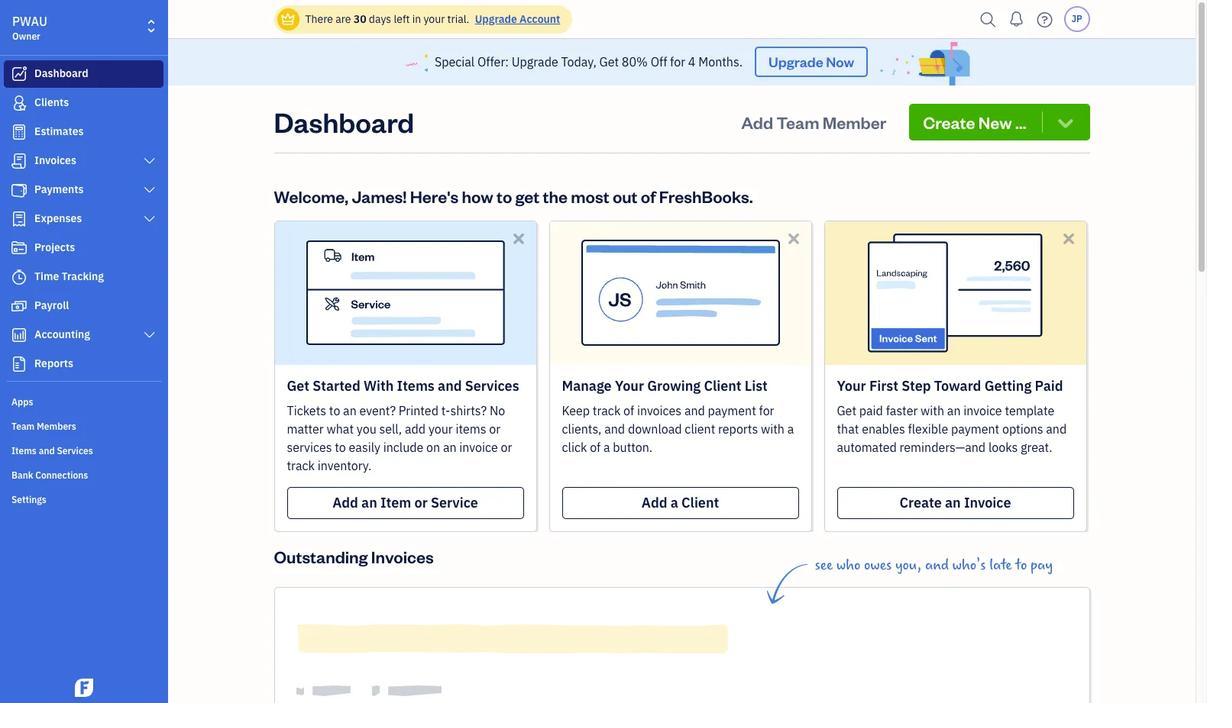 Task type: locate. For each thing, give the bounding box(es) containing it.
invoices
[[637, 403, 682, 418]]

track
[[593, 403, 621, 418], [287, 458, 315, 473]]

1 dismiss image from the left
[[785, 230, 803, 247]]

1 chevron large down image from the top
[[143, 155, 157, 167]]

1 horizontal spatial invoice
[[964, 403, 1002, 418]]

and right 'you,'
[[925, 557, 949, 574]]

0 vertical spatial invoice
[[964, 403, 1002, 418]]

create
[[923, 111, 975, 133], [900, 494, 942, 512]]

client
[[685, 421, 715, 437]]

freshbooks image
[[72, 679, 96, 697]]

0 horizontal spatial items
[[11, 445, 37, 457]]

chevron large down image inside payments link
[[143, 184, 157, 196]]

chevron large down image for payments
[[143, 184, 157, 196]]

time tracking link
[[4, 264, 163, 291]]

clients link
[[4, 89, 163, 117]]

1 vertical spatial items
[[11, 445, 37, 457]]

2 vertical spatial or
[[414, 494, 428, 512]]

add for add a client
[[642, 494, 667, 512]]

invoice inside tickets to an event? printed t-shirts? no matter what you sell, add your items or services to easily include on an invoice or track inventory.
[[459, 440, 498, 455]]

payroll link
[[4, 293, 163, 320]]

0 vertical spatial services
[[465, 377, 519, 395]]

dismiss image
[[785, 230, 803, 247], [1060, 230, 1078, 247]]

create inside dropdown button
[[923, 111, 975, 133]]

chevron large down image inside accounting link
[[143, 329, 157, 341]]

a right reports
[[787, 421, 794, 437]]

1 vertical spatial team
[[11, 421, 35, 432]]

a
[[787, 421, 794, 437], [603, 440, 610, 455], [671, 494, 678, 512]]

0 horizontal spatial track
[[287, 458, 315, 473]]

track down 'services'
[[287, 458, 315, 473]]

and up client
[[684, 403, 705, 418]]

your first step toward getting paid
[[837, 377, 1063, 395]]

1 horizontal spatial for
[[759, 403, 774, 418]]

0 horizontal spatial get
[[287, 377, 309, 395]]

you,
[[895, 557, 922, 574]]

estimate image
[[10, 125, 28, 140]]

welcome, james! here's how to get the most out of freshbooks.
[[274, 185, 753, 207]]

get inside 'get paid faster with an invoice template that enables flexible payment options and automated reminders—and looks great.'
[[837, 403, 856, 418]]

with inside 'get paid faster with an invoice template that enables flexible payment options and automated reminders—and looks great.'
[[921, 403, 944, 418]]

create left new
[[923, 111, 975, 133]]

invoice down toward at the right of the page
[[964, 403, 1002, 418]]

dashboard inside dashboard link
[[34, 66, 88, 80]]

team members link
[[4, 415, 163, 438]]

apps
[[11, 396, 33, 408]]

1 horizontal spatial dashboard
[[274, 104, 414, 140]]

crown image
[[280, 11, 296, 27]]

0 horizontal spatial your
[[615, 377, 644, 395]]

to down what
[[335, 440, 346, 455]]

chevron large down image for invoices
[[143, 155, 157, 167]]

chevron large down image up payments link
[[143, 155, 157, 167]]

started
[[313, 377, 360, 395]]

payment up reports
[[708, 403, 756, 418]]

payments link
[[4, 176, 163, 204]]

payment
[[708, 403, 756, 418], [951, 421, 999, 437]]

2 horizontal spatial a
[[787, 421, 794, 437]]

1 chevron large down image from the top
[[143, 213, 157, 225]]

0 vertical spatial get
[[599, 55, 619, 70]]

1 horizontal spatial of
[[623, 403, 634, 418]]

services up bank connections link
[[57, 445, 93, 457]]

0 vertical spatial payment
[[708, 403, 756, 418]]

add
[[741, 111, 773, 133], [332, 494, 358, 512], [642, 494, 667, 512]]

2 chevron large down image from the top
[[143, 329, 157, 341]]

1 vertical spatial invoices
[[371, 546, 434, 567]]

1 your from the left
[[615, 377, 644, 395]]

1 vertical spatial payment
[[951, 421, 999, 437]]

invoices down add an item or service link
[[371, 546, 434, 567]]

an right on
[[443, 440, 456, 455]]

1 vertical spatial for
[[759, 403, 774, 418]]

0 vertical spatial invoices
[[34, 154, 76, 167]]

invoices link
[[4, 147, 163, 175]]

payment up looks
[[951, 421, 999, 437]]

what
[[327, 421, 354, 437]]

invoice
[[964, 403, 1002, 418], [459, 440, 498, 455]]

add inside button
[[741, 111, 773, 133]]

enables
[[862, 421, 905, 437]]

see who owes you, and who's late to pay
[[815, 557, 1053, 574]]

track right keep
[[593, 403, 621, 418]]

clients,
[[562, 421, 602, 437]]

get
[[515, 185, 540, 207]]

reports link
[[4, 351, 163, 378]]

0 horizontal spatial a
[[603, 440, 610, 455]]

2 vertical spatial a
[[671, 494, 678, 512]]

0 horizontal spatial services
[[57, 445, 93, 457]]

0 vertical spatial team
[[776, 111, 819, 133]]

1 vertical spatial chevron large down image
[[143, 184, 157, 196]]

0 vertical spatial with
[[921, 403, 944, 418]]

your up paid in the bottom right of the page
[[837, 377, 866, 395]]

add down inventory.
[[332, 494, 358, 512]]

your
[[424, 12, 445, 26], [428, 421, 453, 437]]

items
[[397, 377, 435, 395], [11, 445, 37, 457]]

chevron large down image inside the invoices link
[[143, 155, 157, 167]]

of
[[641, 185, 656, 207], [623, 403, 634, 418], [590, 440, 601, 455]]

paid
[[859, 403, 883, 418]]

0 vertical spatial chevron large down image
[[143, 155, 157, 167]]

time tracking
[[34, 270, 104, 283]]

item
[[380, 494, 411, 512]]

outstanding
[[274, 546, 368, 567]]

add for add an item or service
[[332, 494, 358, 512]]

of left 'invoices'
[[623, 403, 634, 418]]

1 horizontal spatial track
[[593, 403, 621, 418]]

shirts?
[[450, 403, 487, 418]]

2 dismiss image from the left
[[1060, 230, 1078, 247]]

with right reports
[[761, 421, 785, 437]]

add team member
[[741, 111, 886, 133]]

add a client link
[[562, 487, 799, 519]]

1 vertical spatial a
[[603, 440, 610, 455]]

template
[[1005, 403, 1054, 418]]

reports
[[34, 357, 73, 371]]

0 horizontal spatial invoices
[[34, 154, 76, 167]]

1 horizontal spatial get
[[599, 55, 619, 70]]

get for get paid faster with an invoice template that enables flexible payment options and automated reminders—and looks great.
[[837, 403, 856, 418]]

in
[[412, 12, 421, 26]]

include
[[383, 440, 423, 455]]

chevron large down image down payroll link
[[143, 329, 157, 341]]

0 vertical spatial create
[[923, 111, 975, 133]]

payment inside 'get paid faster with an invoice template that enables flexible payment options and automated reminders—and looks great.'
[[951, 421, 999, 437]]

chevron large down image up 'expenses' link
[[143, 184, 157, 196]]

1 vertical spatial create
[[900, 494, 942, 512]]

1 vertical spatial chevron large down image
[[143, 329, 157, 341]]

dashboard
[[34, 66, 88, 80], [274, 104, 414, 140]]

go to help image
[[1032, 8, 1057, 31]]

search image
[[976, 8, 1000, 31]]

and up great.
[[1046, 421, 1067, 437]]

chevron large down image for expenses
[[143, 213, 157, 225]]

get left 80%
[[599, 55, 619, 70]]

client down client
[[681, 494, 719, 512]]

get up that
[[837, 403, 856, 418]]

team inside button
[[776, 111, 819, 133]]

1 horizontal spatial your
[[837, 377, 866, 395]]

add an item or service
[[332, 494, 478, 512]]

and inside 'get paid faster with an invoice template that enables flexible payment options and automated reminders—and looks great.'
[[1046, 421, 1067, 437]]

download
[[628, 421, 682, 437]]

items and services link
[[4, 439, 163, 462]]

1 vertical spatial services
[[57, 445, 93, 457]]

payment image
[[10, 183, 28, 198]]

0 vertical spatial of
[[641, 185, 656, 207]]

0 vertical spatial your
[[424, 12, 445, 26]]

projects
[[34, 241, 75, 254]]

freshbooks.
[[659, 185, 753, 207]]

0 horizontal spatial team
[[11, 421, 35, 432]]

0 vertical spatial chevron large down image
[[143, 213, 157, 225]]

items up 'bank'
[[11, 445, 37, 457]]

report image
[[10, 357, 28, 372]]

for left the 4
[[670, 55, 685, 70]]

bank connections
[[11, 470, 88, 481]]

for
[[670, 55, 685, 70], [759, 403, 774, 418]]

there
[[305, 12, 333, 26]]

2 vertical spatial get
[[837, 403, 856, 418]]

services
[[465, 377, 519, 395], [57, 445, 93, 457]]

chevron large down image up projects link
[[143, 213, 157, 225]]

1 vertical spatial get
[[287, 377, 309, 395]]

items up printed
[[397, 377, 435, 395]]

1 vertical spatial invoice
[[459, 440, 498, 455]]

0 horizontal spatial with
[[761, 421, 785, 437]]

of right click
[[590, 440, 601, 455]]

0 horizontal spatial payment
[[708, 403, 756, 418]]

client left list in the bottom of the page
[[704, 377, 741, 395]]

create down 'reminders—and' at the bottom right of page
[[900, 494, 942, 512]]

of right out
[[641, 185, 656, 207]]

1 horizontal spatial add
[[642, 494, 667, 512]]

add down "button." at right
[[642, 494, 667, 512]]

2 horizontal spatial add
[[741, 111, 773, 133]]

1 horizontal spatial dismiss image
[[1060, 230, 1078, 247]]

client
[[704, 377, 741, 395], [681, 494, 719, 512]]

your up 'invoices'
[[615, 377, 644, 395]]

invoices inside main element
[[34, 154, 76, 167]]

off
[[651, 55, 667, 70]]

timer image
[[10, 270, 28, 285]]

add a client
[[642, 494, 719, 512]]

2 chevron large down image from the top
[[143, 184, 157, 196]]

track inside keep track of invoices and payment for clients, and download client reports with a click of a button.
[[593, 403, 621, 418]]

chevron large down image
[[143, 213, 157, 225], [143, 329, 157, 341]]

time
[[34, 270, 59, 283]]

invoices up payments
[[34, 154, 76, 167]]

and down team members
[[39, 445, 55, 457]]

invoice inside 'get paid faster with an invoice template that enables flexible payment options and automated reminders—and looks great.'
[[964, 403, 1002, 418]]

reminders—and
[[900, 440, 986, 455]]

team down apps on the left
[[11, 421, 35, 432]]

estimates
[[34, 125, 84, 138]]

0 horizontal spatial add
[[332, 494, 358, 512]]

with up the flexible at the right of page
[[921, 403, 944, 418]]

1 horizontal spatial payment
[[951, 421, 999, 437]]

dismiss image for manage your growing client list
[[785, 230, 803, 247]]

0 horizontal spatial invoice
[[459, 440, 498, 455]]

0 vertical spatial track
[[593, 403, 621, 418]]

manage your growing client list
[[562, 377, 768, 395]]

invoices
[[34, 154, 76, 167], [371, 546, 434, 567]]

0 vertical spatial a
[[787, 421, 794, 437]]

0 vertical spatial for
[[670, 55, 685, 70]]

add down months.
[[741, 111, 773, 133]]

who
[[836, 557, 860, 574]]

get
[[599, 55, 619, 70], [287, 377, 309, 395], [837, 403, 856, 418]]

clients
[[34, 95, 69, 109]]

dismiss image for your first step toward getting paid
[[1060, 230, 1078, 247]]

1 vertical spatial track
[[287, 458, 315, 473]]

invoice down 'items'
[[459, 440, 498, 455]]

an down toward at the right of the page
[[947, 403, 961, 418]]

1 vertical spatial dashboard
[[274, 104, 414, 140]]

expenses
[[34, 212, 82, 225]]

team left member
[[776, 111, 819, 133]]

most
[[571, 185, 609, 207]]

0 horizontal spatial dashboard
[[34, 66, 88, 80]]

1 horizontal spatial items
[[397, 377, 435, 395]]

a down keep track of invoices and payment for clients, and download client reports with a click of a button.
[[671, 494, 678, 512]]

1 horizontal spatial a
[[671, 494, 678, 512]]

upgrade now
[[769, 53, 854, 71]]

chevron large down image for accounting
[[143, 329, 157, 341]]

0 horizontal spatial dismiss image
[[785, 230, 803, 247]]

main element
[[0, 0, 206, 704]]

2 vertical spatial of
[[590, 440, 601, 455]]

2 horizontal spatial get
[[837, 403, 856, 418]]

…
[[1015, 111, 1026, 133]]

a left "button." at right
[[603, 440, 610, 455]]

invoice image
[[10, 154, 28, 169]]

1 horizontal spatial team
[[776, 111, 819, 133]]

your down the t-
[[428, 421, 453, 437]]

an
[[343, 403, 357, 418], [947, 403, 961, 418], [443, 440, 456, 455], [361, 494, 377, 512], [945, 494, 961, 512]]

1 vertical spatial client
[[681, 494, 719, 512]]

get up the tickets
[[287, 377, 309, 395]]

0 vertical spatial dashboard
[[34, 66, 88, 80]]

for down list in the bottom of the page
[[759, 403, 774, 418]]

services up no
[[465, 377, 519, 395]]

1 horizontal spatial with
[[921, 403, 944, 418]]

0 vertical spatial or
[[489, 421, 501, 437]]

to
[[497, 185, 512, 207], [329, 403, 340, 418], [335, 440, 346, 455], [1016, 557, 1027, 574]]

1 vertical spatial with
[[761, 421, 785, 437]]

an left invoice
[[945, 494, 961, 512]]

are
[[336, 12, 351, 26]]

your right in in the left of the page
[[424, 12, 445, 26]]

upgrade now link
[[755, 47, 868, 77]]

or
[[489, 421, 501, 437], [501, 440, 512, 455], [414, 494, 428, 512]]

chevron large down image
[[143, 155, 157, 167], [143, 184, 157, 196]]

settings
[[11, 494, 46, 506]]

1 vertical spatial your
[[428, 421, 453, 437]]



Task type: describe. For each thing, give the bounding box(es) containing it.
an up what
[[343, 403, 357, 418]]

expense image
[[10, 212, 28, 227]]

apps link
[[4, 390, 163, 413]]

services
[[287, 440, 332, 455]]

1 horizontal spatial services
[[465, 377, 519, 395]]

track inside tickets to an event? printed t-shirts? no matter what you sell, add your items or services to easily include on an invoice or track inventory.
[[287, 458, 315, 473]]

1 vertical spatial or
[[501, 440, 512, 455]]

there are 30 days left in your trial. upgrade account
[[305, 12, 560, 26]]

who's
[[952, 557, 986, 574]]

pay
[[1031, 557, 1053, 574]]

keep
[[562, 403, 590, 418]]

growing
[[647, 377, 701, 395]]

getting
[[984, 377, 1032, 395]]

2 horizontal spatial of
[[641, 185, 656, 207]]

create for create new …
[[923, 111, 975, 133]]

settings link
[[4, 488, 163, 511]]

matter
[[287, 421, 324, 437]]

to left pay
[[1016, 557, 1027, 574]]

add team member button
[[727, 104, 900, 140]]

and up "button." at right
[[604, 421, 625, 437]]

days
[[369, 12, 391, 26]]

account
[[520, 12, 560, 26]]

get for get started with items and services
[[287, 377, 309, 395]]

options
[[1002, 421, 1043, 437]]

expenses link
[[4, 206, 163, 233]]

and inside main element
[[39, 445, 55, 457]]

tickets to an event? printed t-shirts? no matter what you sell, add your items or services to easily include on an invoice or track inventory.
[[287, 403, 512, 473]]

0 vertical spatial client
[[704, 377, 741, 395]]

owes
[[864, 557, 892, 574]]

looks
[[988, 440, 1018, 455]]

4
[[688, 55, 696, 70]]

event?
[[359, 403, 396, 418]]

and up the t-
[[438, 377, 462, 395]]

button.
[[613, 440, 652, 455]]

click
[[562, 440, 587, 455]]

to left get
[[497, 185, 512, 207]]

dismiss image
[[510, 230, 528, 247]]

upgrade right trial.
[[475, 12, 517, 26]]

payments
[[34, 183, 84, 196]]

get started with items and services
[[287, 377, 519, 395]]

0 horizontal spatial for
[[670, 55, 685, 70]]

to up what
[[329, 403, 340, 418]]

new
[[978, 111, 1012, 133]]

upgrade right offer:
[[512, 55, 558, 70]]

create an invoice
[[900, 494, 1011, 512]]

toward
[[934, 377, 981, 395]]

james!
[[352, 185, 407, 207]]

create new … button
[[909, 104, 1090, 140]]

special offer: upgrade today, get 80% off for 4 months.
[[435, 55, 743, 70]]

money image
[[10, 299, 28, 314]]

accounting
[[34, 328, 90, 341]]

inventory.
[[318, 458, 372, 473]]

payment inside keep track of invoices and payment for clients, and download client reports with a click of a button.
[[708, 403, 756, 418]]

with
[[364, 377, 394, 395]]

items
[[456, 421, 486, 437]]

0 horizontal spatial of
[[590, 440, 601, 455]]

2 your from the left
[[837, 377, 866, 395]]

list
[[745, 377, 768, 395]]

an inside 'get paid faster with an invoice template that enables flexible payment options and automated reminders—and looks great.'
[[947, 403, 961, 418]]

add
[[405, 421, 426, 437]]

chart image
[[10, 328, 28, 343]]

add an item or service link
[[287, 487, 524, 519]]

offer:
[[477, 55, 509, 70]]

items and services
[[11, 445, 93, 457]]

jp
[[1071, 13, 1082, 24]]

notifications image
[[1004, 4, 1029, 34]]

client image
[[10, 95, 28, 111]]

t-
[[441, 403, 450, 418]]

your inside tickets to an event? printed t-shirts? no matter what you sell, add your items or services to easily include on an invoice or track inventory.
[[428, 421, 453, 437]]

chevrondown image
[[1055, 111, 1076, 133]]

services inside main element
[[57, 445, 93, 457]]

0 vertical spatial items
[[397, 377, 435, 395]]

on
[[426, 440, 440, 455]]

the
[[543, 185, 568, 207]]

see
[[815, 557, 833, 574]]

trial.
[[447, 12, 469, 26]]

1 vertical spatial of
[[623, 403, 634, 418]]

out
[[613, 185, 638, 207]]

outstanding invoices
[[274, 546, 434, 567]]

jp button
[[1064, 6, 1090, 32]]

payroll
[[34, 299, 69, 312]]

tickets
[[287, 403, 326, 418]]

bank connections link
[[4, 464, 163, 487]]

team inside main element
[[11, 421, 35, 432]]

1 horizontal spatial invoices
[[371, 546, 434, 567]]

member
[[823, 111, 886, 133]]

owner
[[12, 31, 40, 42]]

items inside main element
[[11, 445, 37, 457]]

welcome,
[[274, 185, 348, 207]]

30
[[354, 12, 366, 26]]

80%
[[622, 55, 648, 70]]

upgrade left now
[[769, 53, 823, 71]]

late
[[989, 557, 1012, 574]]

service
[[431, 494, 478, 512]]

add for add team member
[[741, 111, 773, 133]]

pwau owner
[[12, 14, 47, 42]]

create for create an invoice
[[900, 494, 942, 512]]

faster
[[886, 403, 918, 418]]

an left item
[[361, 494, 377, 512]]

reports
[[718, 421, 758, 437]]

for inside keep track of invoices and payment for clients, and download client reports with a click of a button.
[[759, 403, 774, 418]]

no
[[490, 403, 505, 418]]

flexible
[[908, 421, 948, 437]]

invoice
[[964, 494, 1011, 512]]

here's
[[410, 185, 459, 207]]

sell,
[[379, 421, 402, 437]]

bank
[[11, 470, 33, 481]]

project image
[[10, 241, 28, 256]]

with inside keep track of invoices and payment for clients, and download client reports with a click of a button.
[[761, 421, 785, 437]]

months.
[[698, 55, 743, 70]]

how
[[462, 185, 493, 207]]

dashboard link
[[4, 60, 163, 88]]

first
[[869, 377, 898, 395]]

dashboard image
[[10, 66, 28, 82]]

tracking
[[62, 270, 104, 283]]

pwau
[[12, 14, 47, 29]]

manage
[[562, 377, 612, 395]]

estimates link
[[4, 118, 163, 146]]

now
[[826, 53, 854, 71]]



Task type: vqa. For each thing, say whether or not it's contained in the screenshot.
BK on the top right
no



